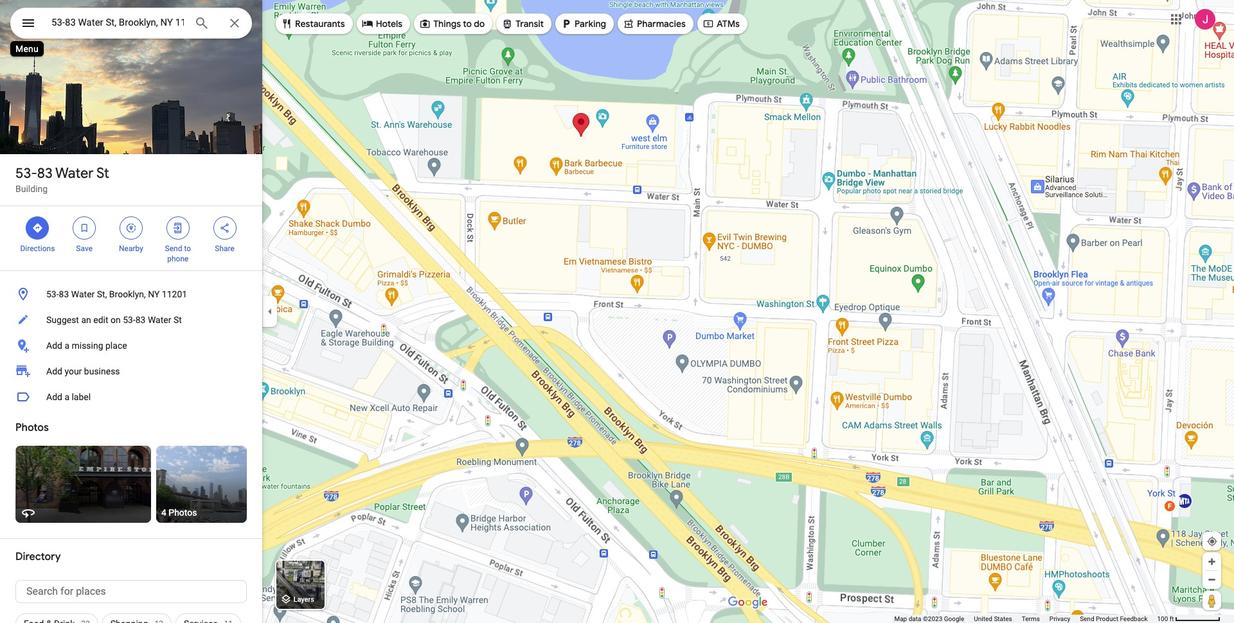 Task type: locate. For each thing, give the bounding box(es) containing it.
footer
[[894, 615, 1157, 623]]

save
[[76, 244, 93, 253]]

building
[[15, 184, 48, 194]]

0 horizontal spatial st
[[96, 165, 109, 183]]

1 horizontal spatial send
[[1080, 616, 1094, 623]]

united
[[974, 616, 992, 623]]

states
[[994, 616, 1012, 623]]

layers
[[294, 596, 314, 604]]

send left product
[[1080, 616, 1094, 623]]

add a label
[[46, 392, 91, 402]]

water down ny
[[148, 315, 171, 325]]

show street view coverage image
[[1203, 591, 1221, 611]]

53- inside "53-83 water st building"
[[15, 165, 37, 183]]

0 vertical spatial water
[[55, 165, 94, 183]]

terms
[[1022, 616, 1040, 623]]

1 vertical spatial water
[[71, 289, 95, 300]]

actions for 53-83 water st region
[[0, 206, 262, 271]]

share
[[215, 244, 235, 253]]

1 vertical spatial send
[[1080, 616, 1094, 623]]

water
[[55, 165, 94, 183], [71, 289, 95, 300], [148, 315, 171, 325]]

to inside the send to phone
[[184, 244, 191, 253]]

water up 
[[55, 165, 94, 183]]

united states button
[[974, 615, 1012, 623]]

a inside add a label button
[[65, 392, 69, 402]]

to left do
[[463, 18, 472, 30]]

a for label
[[65, 392, 69, 402]]

83 inside button
[[59, 289, 69, 300]]

1 horizontal spatial st
[[173, 315, 182, 325]]

0 vertical spatial add
[[46, 341, 62, 351]]

label
[[72, 392, 91, 402]]

1 vertical spatial to
[[184, 244, 191, 253]]

1 vertical spatial st
[[173, 315, 182, 325]]

add left label
[[46, 392, 62, 402]]

None field
[[51, 15, 184, 30]]

to
[[463, 18, 472, 30], [184, 244, 191, 253]]

2 add from the top
[[46, 366, 62, 377]]

83
[[37, 165, 53, 183], [59, 289, 69, 300], [135, 315, 146, 325]]

water inside "53-83 water st building"
[[55, 165, 94, 183]]

privacy button
[[1050, 615, 1070, 623]]

to up phone
[[184, 244, 191, 253]]


[[125, 221, 137, 235]]

add down suggest
[[46, 341, 62, 351]]

add a label button
[[0, 384, 262, 410]]

product
[[1096, 616, 1118, 623]]

0 horizontal spatial to
[[184, 244, 191, 253]]

send up phone
[[165, 244, 182, 253]]

1 vertical spatial 53-
[[46, 289, 59, 300]]

2 vertical spatial 83
[[135, 315, 146, 325]]

a left label
[[65, 392, 69, 402]]

0 horizontal spatial send
[[165, 244, 182, 253]]

 transit
[[502, 17, 544, 31]]

2 vertical spatial water
[[148, 315, 171, 325]]

add left the your
[[46, 366, 62, 377]]

send inside the send to phone
[[165, 244, 182, 253]]

53-83 water st, brooklyn, ny 11201 button
[[0, 282, 262, 307]]

add your business
[[46, 366, 120, 377]]

53- up the building
[[15, 165, 37, 183]]

1 add from the top
[[46, 341, 62, 351]]

53- inside button
[[123, 315, 135, 325]]


[[419, 17, 431, 31]]

1 horizontal spatial to
[[463, 18, 472, 30]]

add a missing place
[[46, 341, 127, 351]]

2 horizontal spatial 53-
[[123, 315, 135, 325]]

a
[[65, 341, 69, 351], [65, 392, 69, 402]]

water inside button
[[71, 289, 95, 300]]

map data ©2023 google
[[894, 616, 964, 623]]

suggest an edit on 53-83 water st
[[46, 315, 182, 325]]

3 add from the top
[[46, 392, 62, 402]]

photos down add a label
[[15, 422, 49, 435]]

53- up suggest
[[46, 289, 59, 300]]

2 a from the top
[[65, 392, 69, 402]]

1 horizontal spatial 53-
[[46, 289, 59, 300]]

water for st,
[[71, 289, 95, 300]]


[[219, 221, 230, 235]]

0 vertical spatial a
[[65, 341, 69, 351]]

1 vertical spatial photos
[[169, 508, 197, 518]]

a left missing
[[65, 341, 69, 351]]


[[281, 17, 292, 31]]

 search field
[[10, 8, 252, 41]]

 atms
[[703, 17, 740, 31]]

privacy
[[1050, 616, 1070, 623]]

2 horizontal spatial 83
[[135, 315, 146, 325]]

terms button
[[1022, 615, 1040, 623]]

send
[[165, 244, 182, 253], [1080, 616, 1094, 623]]

83 right "on"
[[135, 315, 146, 325]]

2 vertical spatial 53-
[[123, 315, 135, 325]]

11201
[[162, 289, 187, 300]]

1 vertical spatial 83
[[59, 289, 69, 300]]

0 horizontal spatial 53-
[[15, 165, 37, 183]]

53-
[[15, 165, 37, 183], [46, 289, 59, 300], [123, 315, 135, 325]]

your
[[65, 366, 82, 377]]

add
[[46, 341, 62, 351], [46, 366, 62, 377], [46, 392, 62, 402]]

restaurants
[[295, 18, 345, 30]]

water for st
[[55, 165, 94, 183]]

 button
[[10, 8, 46, 41]]

2 vertical spatial add
[[46, 392, 62, 402]]

add your business link
[[0, 359, 262, 384]]

0 vertical spatial photos
[[15, 422, 49, 435]]

1 horizontal spatial 83
[[59, 289, 69, 300]]

phone
[[167, 255, 189, 264]]

1 vertical spatial a
[[65, 392, 69, 402]]

add for add a label
[[46, 392, 62, 402]]

83 up suggest
[[59, 289, 69, 300]]

©2023
[[923, 616, 942, 623]]

53- for st
[[15, 165, 37, 183]]

feedback
[[1120, 616, 1148, 623]]

100
[[1157, 616, 1168, 623]]

a inside the add a missing place button
[[65, 341, 69, 351]]

0 vertical spatial st
[[96, 165, 109, 183]]

53-83 water st main content
[[0, 0, 262, 623]]

photos right 4
[[169, 508, 197, 518]]

photos
[[15, 422, 49, 435], [169, 508, 197, 518]]

0 horizontal spatial photos
[[15, 422, 49, 435]]

add a missing place button
[[0, 333, 262, 359]]

83 inside "53-83 water st building"
[[37, 165, 53, 183]]

 things to do
[[419, 17, 485, 31]]

send inside button
[[1080, 616, 1094, 623]]


[[172, 221, 184, 235]]

0 vertical spatial 83
[[37, 165, 53, 183]]

83 inside button
[[135, 315, 146, 325]]

1 horizontal spatial photos
[[169, 508, 197, 518]]

53- right "on"
[[123, 315, 135, 325]]

show your location image
[[1207, 536, 1218, 548]]

None text field
[[15, 580, 247, 604]]

suggest
[[46, 315, 79, 325]]

83 up the building
[[37, 165, 53, 183]]

st
[[96, 165, 109, 183], [173, 315, 182, 325]]

1 vertical spatial add
[[46, 366, 62, 377]]

send to phone
[[165, 244, 191, 264]]

0 vertical spatial to
[[463, 18, 472, 30]]

53- inside button
[[46, 289, 59, 300]]

none field inside 53-83 water st, brooklyn, ny 11201 field
[[51, 15, 184, 30]]

a for missing
[[65, 341, 69, 351]]

on
[[111, 315, 121, 325]]

1 a from the top
[[65, 341, 69, 351]]

0 vertical spatial 53-
[[15, 165, 37, 183]]

83 for st
[[37, 165, 53, 183]]

edit
[[93, 315, 108, 325]]

water left 'st,'
[[71, 289, 95, 300]]

0 vertical spatial send
[[165, 244, 182, 253]]

footer containing map data ©2023 google
[[894, 615, 1157, 623]]

0 horizontal spatial 83
[[37, 165, 53, 183]]



Task type: describe. For each thing, give the bounding box(es) containing it.

[[362, 17, 373, 31]]

place
[[105, 341, 127, 351]]


[[32, 221, 43, 235]]

google maps element
[[0, 0, 1234, 623]]

 pharmacies
[[623, 17, 686, 31]]


[[703, 17, 714, 31]]

send product feedback button
[[1080, 615, 1148, 623]]

hotels
[[376, 18, 402, 30]]

53-83 water st building
[[15, 165, 109, 194]]


[[561, 17, 572, 31]]

suggest an edit on 53-83 water st button
[[0, 307, 262, 333]]

add for add your business
[[46, 366, 62, 377]]

53- for st,
[[46, 289, 59, 300]]

united states
[[974, 616, 1012, 623]]

ft
[[1170, 616, 1174, 623]]

none text field inside "53-83 water st" main content
[[15, 580, 247, 604]]

100 ft button
[[1157, 616, 1221, 623]]

83 for st,
[[59, 289, 69, 300]]

directory
[[15, 551, 61, 564]]

send for send to phone
[[165, 244, 182, 253]]

google account: james peterson  
(james.peterson1902@gmail.com) image
[[1195, 9, 1215, 29]]

footer inside "google maps" element
[[894, 615, 1157, 623]]

4
[[161, 508, 166, 518]]

photos inside button
[[169, 508, 197, 518]]

st inside suggest an edit on 53-83 water st button
[[173, 315, 182, 325]]


[[502, 17, 513, 31]]

business
[[84, 366, 120, 377]]

53-83 Water St, Brooklyn, NY 11201 field
[[10, 8, 252, 39]]

 parking
[[561, 17, 606, 31]]


[[623, 17, 634, 31]]

brooklyn,
[[109, 289, 146, 300]]

st inside "53-83 water st building"
[[96, 165, 109, 183]]

collapse side panel image
[[263, 305, 277, 319]]

parking
[[575, 18, 606, 30]]

4 photos
[[161, 508, 197, 518]]

nearby
[[119, 244, 143, 253]]

to inside  things to do
[[463, 18, 472, 30]]

st,
[[97, 289, 107, 300]]


[[21, 14, 36, 32]]

send product feedback
[[1080, 616, 1148, 623]]


[[79, 221, 90, 235]]

53-83 water st, brooklyn, ny 11201
[[46, 289, 187, 300]]

add for add a missing place
[[46, 341, 62, 351]]

water inside button
[[148, 315, 171, 325]]

data
[[909, 616, 921, 623]]

4 photos button
[[156, 446, 247, 523]]

map
[[894, 616, 907, 623]]

100 ft
[[1157, 616, 1174, 623]]

pharmacies
[[637, 18, 686, 30]]

atms
[[717, 18, 740, 30]]

directions
[[20, 244, 55, 253]]

zoom out image
[[1207, 575, 1217, 585]]

 restaurants
[[281, 17, 345, 31]]

missing
[[72, 341, 103, 351]]

transit
[[516, 18, 544, 30]]

send for send product feedback
[[1080, 616, 1094, 623]]

ny
[[148, 289, 160, 300]]

google
[[944, 616, 964, 623]]

things
[[433, 18, 461, 30]]

an
[[81, 315, 91, 325]]

zoom in image
[[1207, 557, 1217, 567]]

 hotels
[[362, 17, 402, 31]]

do
[[474, 18, 485, 30]]



Task type: vqa. For each thing, say whether or not it's contained in the screenshot.


